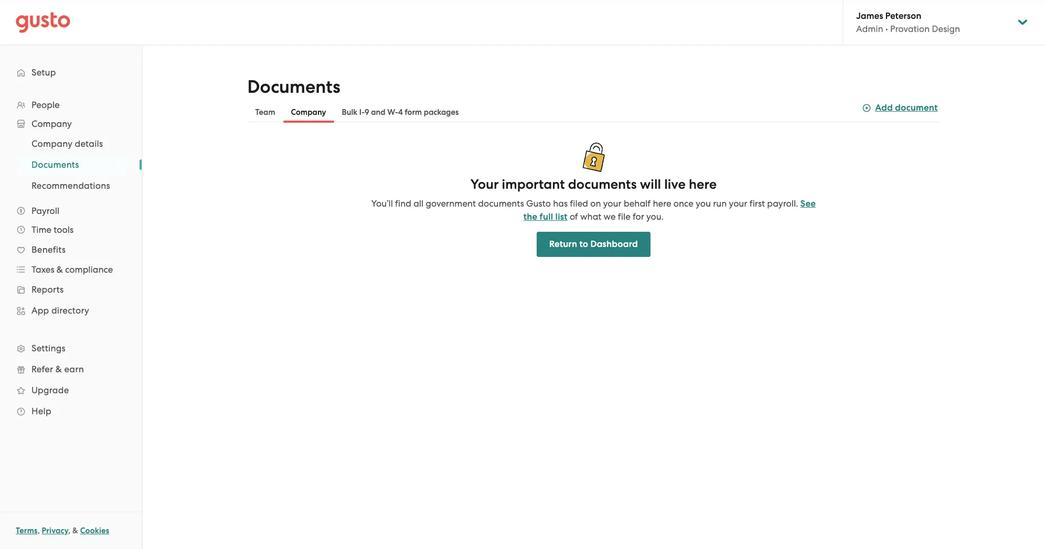 Task type: locate. For each thing, give the bounding box(es) containing it.
& inside refer & earn link
[[56, 364, 62, 375]]

company inside button
[[291, 108, 326, 117]]

will
[[640, 176, 662, 193]]

company
[[291, 108, 326, 117], [31, 119, 72, 129], [31, 139, 73, 149]]

company for company details
[[31, 139, 73, 149]]

people button
[[10, 96, 131, 114]]

w-
[[388, 108, 399, 117]]

of
[[570, 212, 578, 222]]

app directory link
[[10, 301, 131, 320]]

company details link
[[19, 134, 131, 153]]

full
[[540, 212, 554, 223]]

home image
[[16, 12, 70, 33]]

you'll
[[372, 198, 393, 209]]

company down company dropdown button
[[31, 139, 73, 149]]

we
[[604, 212, 616, 222]]

your
[[604, 198, 622, 209], [730, 198, 748, 209]]

1 vertical spatial company
[[31, 119, 72, 129]]

your
[[471, 176, 499, 193]]

setup link
[[10, 63, 131, 82]]

has
[[553, 198, 568, 209]]

directory
[[51, 306, 89, 316]]

documents inside gusto navigation element
[[31, 160, 79, 170]]

9
[[365, 108, 369, 117]]

& for earn
[[56, 364, 62, 375]]

list
[[0, 96, 142, 422], [0, 133, 142, 196]]

0 horizontal spatial ,
[[38, 527, 40, 536]]

refer & earn link
[[10, 360, 131, 379]]

0 vertical spatial documents
[[248, 76, 341, 98]]

company details
[[31, 139, 103, 149]]

0 vertical spatial company
[[291, 108, 326, 117]]

& right the taxes
[[57, 265, 63, 275]]

1 vertical spatial documents
[[478, 198, 524, 209]]

filed
[[570, 198, 589, 209]]

app
[[31, 306, 49, 316]]

1 list from the top
[[0, 96, 142, 422]]

0 vertical spatial documents
[[568, 176, 637, 193]]

bulk i-9 and w-4 form packages button
[[334, 102, 467, 123]]

people
[[31, 100, 60, 110]]

1 horizontal spatial ,
[[68, 527, 71, 536]]

important
[[502, 176, 565, 193]]

, left privacy
[[38, 527, 40, 536]]

here up you. in the top right of the page
[[653, 198, 672, 209]]

list
[[556, 212, 568, 223]]

see the full list link
[[524, 198, 816, 223]]

all
[[414, 198, 424, 209]]

2 vertical spatial &
[[72, 527, 78, 536]]

2 , from the left
[[68, 527, 71, 536]]

, left "cookies" button
[[68, 527, 71, 536]]

documents
[[568, 176, 637, 193], [478, 198, 524, 209]]

payroll
[[31, 206, 59, 216]]

documents up company button
[[248, 76, 341, 98]]

•
[[886, 24, 889, 34]]

1 vertical spatial here
[[653, 198, 672, 209]]

documents up on
[[568, 176, 637, 193]]

your up "we"
[[604, 198, 622, 209]]

2 vertical spatial company
[[31, 139, 73, 149]]

cookies
[[80, 527, 109, 536]]

company down people
[[31, 119, 72, 129]]

behalf
[[624, 198, 651, 209]]

0 horizontal spatial here
[[653, 198, 672, 209]]

peterson
[[886, 10, 922, 22]]

0 vertical spatial &
[[57, 265, 63, 275]]

1 vertical spatial &
[[56, 364, 62, 375]]

james
[[857, 10, 884, 22]]

provation
[[891, 24, 930, 34]]

setup
[[31, 67, 56, 78]]

1 horizontal spatial your
[[730, 198, 748, 209]]

team button
[[248, 102, 283, 123]]

taxes
[[31, 265, 54, 275]]

admin
[[857, 24, 884, 34]]

2 list from the top
[[0, 133, 142, 196]]

& inside 'taxes & compliance' "dropdown button"
[[57, 265, 63, 275]]

0 vertical spatial here
[[689, 176, 717, 193]]

documents down 'company details'
[[31, 160, 79, 170]]

time
[[31, 225, 51, 235]]

bulk
[[342, 108, 358, 117]]

benefits
[[31, 245, 66, 255]]

upgrade link
[[10, 381, 131, 400]]

list containing people
[[0, 96, 142, 422]]

1 horizontal spatial documents
[[568, 176, 637, 193]]

add
[[876, 102, 893, 113]]

file
[[618, 212, 631, 222]]

design
[[933, 24, 961, 34]]

i-
[[360, 108, 365, 117]]

you'll find all government documents gusto has filed on your behalf here once you run your first payroll.
[[372, 198, 799, 209]]

bulk i-9 and w-4 form packages
[[342, 108, 459, 117]]

documents
[[248, 76, 341, 98], [31, 160, 79, 170]]

&
[[57, 265, 63, 275], [56, 364, 62, 375], [72, 527, 78, 536]]

live
[[665, 176, 686, 193]]

help link
[[10, 402, 131, 421]]

privacy link
[[42, 527, 68, 536]]

company left bulk
[[291, 108, 326, 117]]

& left earn
[[56, 364, 62, 375]]

recommendations link
[[19, 176, 131, 195]]

& left "cookies" button
[[72, 527, 78, 536]]

of what we file for you.
[[570, 212, 664, 222]]

what
[[581, 212, 602, 222]]

documents down 'your'
[[478, 198, 524, 209]]

0 horizontal spatial your
[[604, 198, 622, 209]]

here up the you
[[689, 176, 717, 193]]

time tools button
[[10, 220, 131, 239]]

4
[[399, 108, 403, 117]]

1 vertical spatial documents
[[31, 160, 79, 170]]

your important documents will live here
[[471, 176, 717, 193]]

0 horizontal spatial documents
[[31, 160, 79, 170]]

0 horizontal spatial documents
[[478, 198, 524, 209]]

,
[[38, 527, 40, 536], [68, 527, 71, 536]]

privacy
[[42, 527, 68, 536]]

see
[[801, 198, 816, 209]]

company button
[[283, 102, 334, 123]]

your right run
[[730, 198, 748, 209]]

taxes & compliance button
[[10, 260, 131, 279]]

gusto
[[527, 198, 551, 209]]



Task type: describe. For each thing, give the bounding box(es) containing it.
reports
[[31, 285, 64, 295]]

compliance
[[65, 265, 113, 275]]

1 , from the left
[[38, 527, 40, 536]]

add document link
[[863, 101, 938, 115]]

settings link
[[10, 339, 131, 358]]

to
[[580, 239, 589, 250]]

list containing company details
[[0, 133, 142, 196]]

gusto navigation element
[[0, 45, 142, 439]]

terms
[[16, 527, 38, 536]]

app directory
[[31, 306, 89, 316]]

add document
[[876, 102, 938, 113]]

dashboard
[[591, 239, 638, 250]]

1 horizontal spatial documents
[[248, 76, 341, 98]]

you
[[696, 198, 711, 209]]

government
[[426, 198, 476, 209]]

recommendations
[[31, 181, 110, 191]]

& for compliance
[[57, 265, 63, 275]]

cookies button
[[80, 525, 109, 538]]

see the full list
[[524, 198, 816, 223]]

and
[[371, 108, 386, 117]]

earn
[[64, 364, 84, 375]]

on
[[591, 198, 601, 209]]

once
[[674, 198, 694, 209]]

1 horizontal spatial here
[[689, 176, 717, 193]]

the
[[524, 212, 538, 223]]

run
[[714, 198, 727, 209]]

james peterson admin • provation design
[[857, 10, 961, 34]]

refer
[[31, 364, 53, 375]]

return to dashboard
[[550, 239, 638, 250]]

return to dashboard link
[[537, 232, 651, 257]]

upgrade
[[31, 385, 69, 396]]

settings
[[31, 343, 66, 354]]

company for company button
[[291, 108, 326, 117]]

team
[[255, 108, 275, 117]]

return
[[550, 239, 578, 250]]

payroll button
[[10, 202, 131, 220]]

you.
[[647, 212, 664, 222]]

form
[[405, 108, 422, 117]]

for
[[633, 212, 645, 222]]

company inside dropdown button
[[31, 119, 72, 129]]

help
[[31, 406, 51, 417]]

packages
[[424, 108, 459, 117]]

documents link
[[19, 155, 131, 174]]

terms , privacy , & cookies
[[16, 527, 109, 536]]

refer & earn
[[31, 364, 84, 375]]

2 your from the left
[[730, 198, 748, 209]]

details
[[75, 139, 103, 149]]

time tools
[[31, 225, 74, 235]]

company button
[[10, 114, 131, 133]]

find
[[395, 198, 412, 209]]

terms link
[[16, 527, 38, 536]]

payroll.
[[768, 198, 799, 209]]

1 your from the left
[[604, 198, 622, 209]]

tools
[[54, 225, 74, 235]]

reports link
[[10, 280, 131, 299]]

taxes & compliance
[[31, 265, 113, 275]]



Task type: vqa. For each thing, say whether or not it's contained in the screenshot.
Employee
no



